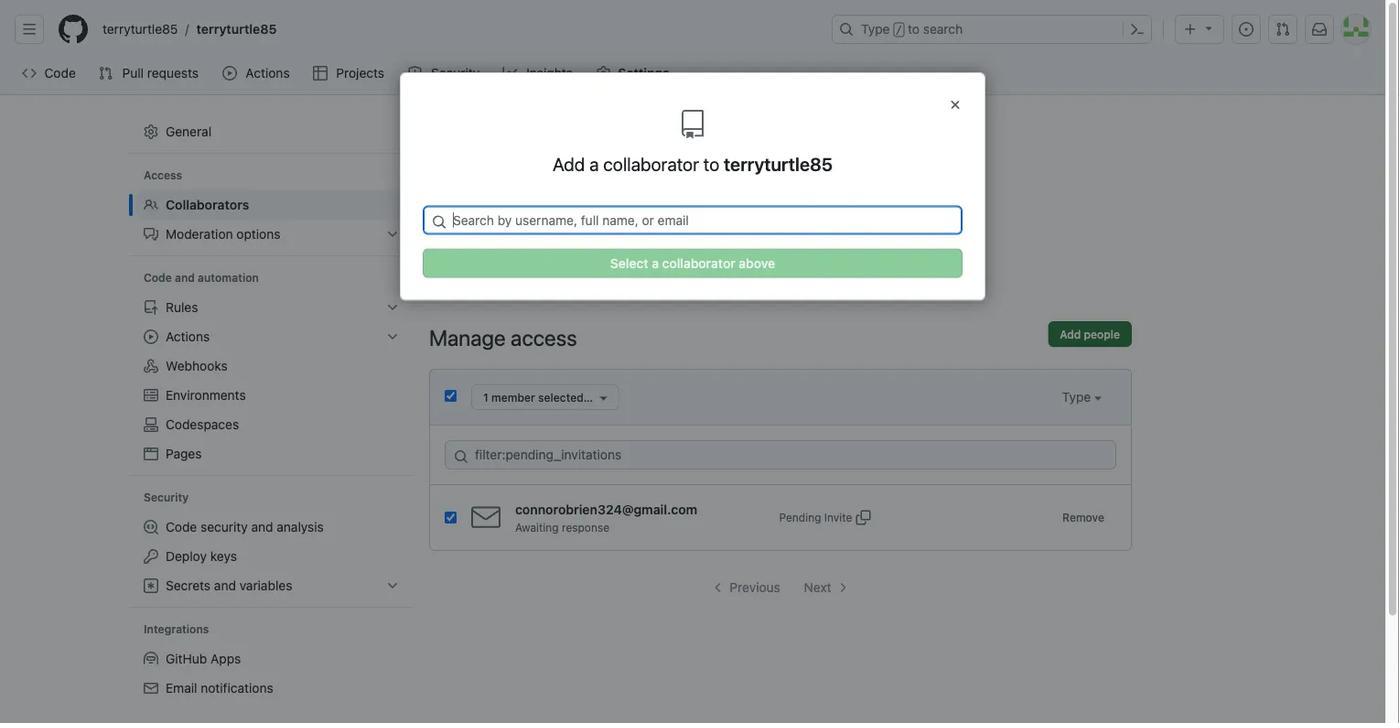 Task type: locate. For each thing, give the bounding box(es) containing it.
pending invite
[[779, 511, 853, 524]]

0 vertical spatial type
[[861, 22, 890, 37]]

add for add a collaborator to terryturtle85
[[553, 153, 585, 175]]

terryturtle85
[[103, 22, 178, 37], [196, 22, 277, 37], [724, 153, 833, 175]]

1 horizontal spatial add
[[1060, 328, 1081, 340]]

connorobrien324@gmail.com awaiting response
[[515, 502, 698, 534]]

0 vertical spatial add
[[553, 153, 585, 175]]

terryturtle85 link up play icon
[[189, 15, 284, 44]]

1 down 1 has access to this repository. at the top of page
[[777, 224, 783, 239]]

2 . from the left
[[840, 224, 844, 239]]

1 inside popup button
[[483, 391, 489, 404]]

add people
[[1060, 328, 1120, 340]]

github apps
[[166, 651, 241, 666]]

git pull request image right issue opened icon on the right top
[[1276, 22, 1291, 37]]

to up has
[[704, 153, 720, 175]]

0 horizontal spatial gear image
[[144, 124, 158, 139]]

1 vertical spatial a
[[652, 255, 659, 270]]

collaborator up search by username, full name, or email "text field"
[[603, 153, 699, 175]]

a
[[590, 153, 599, 175], [652, 255, 659, 270]]

0 collaborators link
[[693, 205, 886, 239]]

gear image left general
[[144, 124, 158, 139]]

manage
[[444, 253, 491, 268], [429, 325, 506, 351]]

1 horizontal spatial gear image
[[596, 66, 611, 81]]

0 vertical spatial manage
[[444, 253, 491, 268]]

0 horizontal spatial a
[[590, 153, 599, 175]]

. 1 invitation .
[[770, 224, 844, 239]]

code right code icon
[[44, 65, 76, 81]]

terryturtle85 up 1 has access to this repository. at the top of page
[[724, 153, 833, 175]]

Search by username, full name, or email text field
[[423, 205, 963, 235]]

1 for 1 has access to this repository.
[[693, 205, 699, 220]]

0 vertical spatial code
[[44, 65, 76, 81]]

1 horizontal spatial access
[[727, 205, 768, 220]]

1 vertical spatial and
[[175, 271, 195, 284]]

0 horizontal spatial terryturtle85
[[103, 22, 178, 37]]

1 vertical spatial type
[[1062, 389, 1095, 405]]

0 horizontal spatial 1
[[483, 391, 489, 404]]

1 vertical spatial git pull request image
[[98, 66, 113, 81]]

2 horizontal spatial and
[[588, 205, 610, 220]]

code and automation list
[[136, 293, 407, 469]]

/ up requests
[[185, 22, 189, 37]]

projects link
[[306, 59, 393, 87]]

pages
[[166, 446, 202, 461]]

git pull request image
[[1276, 22, 1291, 37], [98, 66, 113, 81]]

code inside security list
[[166, 519, 197, 534]]

actions
[[246, 65, 290, 81]]

Find a collaborator… search field
[[445, 440, 1117, 470]]

/ inside type / to search
[[896, 24, 902, 37]]

1 invitation link
[[777, 224, 840, 239]]

1 horizontal spatial terryturtle85 link
[[189, 15, 284, 44]]

has
[[703, 205, 723, 220]]

add
[[553, 153, 585, 175], [1060, 328, 1081, 340]]

people
[[1084, 328, 1120, 340]]

homepage image
[[59, 15, 88, 44]]

a inside button
[[652, 255, 659, 270]]

/ inside terryturtle85 / terryturtle85
[[185, 22, 189, 37]]

and up deploy keys 'link'
[[251, 519, 273, 534]]

0 collaborators
[[693, 205, 886, 239]]

1 horizontal spatial and
[[251, 519, 273, 534]]

git pull request image left pull
[[98, 66, 113, 81]]

collaborator for to
[[603, 153, 699, 175]]

2 vertical spatial code
[[166, 519, 197, 534]]

security up codescan "icon"
[[144, 491, 189, 504]]

and
[[588, 205, 610, 220], [175, 271, 195, 284], [251, 519, 273, 534]]

insights link
[[496, 59, 582, 87]]

2 horizontal spatial 1
[[777, 224, 783, 239]]

code security and analysis
[[166, 519, 324, 534]]

pull
[[122, 65, 144, 81]]

type
[[861, 22, 890, 37], [1062, 389, 1095, 405]]

1 horizontal spatial /
[[896, 24, 902, 37]]

pull requests link
[[91, 59, 208, 87]]

add inside "button"
[[1060, 328, 1081, 340]]

to left this
[[772, 205, 783, 220]]

a up this repository is public and visible to anyone. at the top of page
[[590, 153, 599, 175]]

security right shield icon
[[431, 65, 480, 81]]

terryturtle85 link
[[95, 15, 185, 44], [189, 15, 284, 44]]

integrations list
[[136, 644, 407, 703]]

access up collaborators
[[727, 205, 768, 220]]

remove button
[[1051, 505, 1117, 530]]

to left search at the right top of page
[[908, 22, 920, 37]]

invite
[[825, 511, 853, 524]]

remove
[[1063, 511, 1105, 524]]

type left search at the right top of page
[[861, 22, 890, 37]]

1 horizontal spatial type
[[1062, 389, 1095, 405]]

code left automation on the left
[[144, 271, 172, 284]]

codespaces link
[[136, 410, 407, 439]]

0 horizontal spatial terryturtle85 link
[[95, 15, 185, 44]]

add left 'people'
[[1060, 328, 1081, 340]]

0 vertical spatial a
[[590, 153, 599, 175]]

this
[[444, 205, 469, 220]]

terryturtle85 link up pull
[[95, 15, 185, 44]]

add a collaborator to terryturtle85
[[553, 153, 833, 175]]

1 vertical spatial gear image
[[144, 124, 158, 139]]

to down repository
[[485, 224, 497, 239]]

to inside this repository is public and visible to anyone.
[[485, 224, 497, 239]]

and right public at top
[[588, 205, 610, 220]]

git pull request image inside pull requests link
[[98, 66, 113, 81]]

code for code
[[44, 65, 76, 81]]

and inside this repository is public and visible to anyone.
[[588, 205, 610, 220]]

/
[[185, 22, 189, 37], [896, 24, 902, 37]]

1 vertical spatial security
[[144, 491, 189, 504]]

2 horizontal spatial terryturtle85
[[724, 153, 833, 175]]

add inside dialog
[[553, 153, 585, 175]]

plus image
[[1183, 22, 1198, 37]]

manage up member
[[429, 325, 506, 351]]

pages link
[[136, 439, 407, 469]]

. down repository.
[[840, 224, 844, 239]]

list
[[95, 15, 821, 44]]

terryturtle85 / terryturtle85
[[103, 22, 277, 37]]

code link
[[15, 59, 84, 87]]

collaborators
[[693, 224, 770, 239]]

collaborator for above
[[662, 255, 736, 270]]

0 vertical spatial 1
[[693, 205, 699, 220]]

1 vertical spatial add
[[1060, 328, 1081, 340]]

1 vertical spatial code
[[144, 271, 172, 284]]

analysis
[[277, 519, 324, 534]]

1 member selected…
[[483, 391, 596, 404]]

security
[[201, 519, 248, 534]]

1
[[693, 205, 699, 220], [777, 224, 783, 239], [483, 391, 489, 404]]

access
[[727, 205, 768, 220], [511, 325, 577, 351]]

/ left search at the right top of page
[[896, 24, 902, 37]]

type inside popup button
[[1062, 389, 1095, 405]]

manage down visible
[[444, 253, 491, 268]]

access
[[144, 169, 182, 182]]

search image
[[432, 215, 447, 229]]

pull requests
[[122, 65, 199, 81]]

terryturtle85 up pull
[[103, 22, 178, 37]]

add up public at top
[[553, 153, 585, 175]]

codescan image
[[144, 520, 158, 534]]

gear image left settings
[[596, 66, 611, 81]]

member
[[492, 391, 535, 404]]

0 vertical spatial gear image
[[596, 66, 611, 81]]

close dialog image
[[948, 97, 963, 112]]

.
[[770, 224, 774, 239], [840, 224, 844, 239]]

code up deploy
[[166, 519, 197, 534]]

gear image inside general link
[[144, 124, 158, 139]]

and left automation on the left
[[175, 271, 195, 284]]

collaborator inside select a collaborator above button
[[662, 255, 736, 270]]

1 vertical spatial 1
[[777, 224, 783, 239]]

access list
[[136, 190, 407, 249]]

graph image
[[503, 66, 518, 81]]

1 has access to this repository.
[[693, 205, 878, 220]]

1 vertical spatial access
[[511, 325, 577, 351]]

type down add people
[[1062, 389, 1095, 405]]

copy invite link image
[[856, 510, 871, 525]]

select a collaborator above
[[610, 255, 775, 270]]

codespaces image
[[144, 417, 158, 432]]

/ for type
[[896, 24, 902, 37]]

2 vertical spatial 1
[[483, 391, 489, 404]]

type for type
[[1062, 389, 1095, 405]]

shield image
[[408, 66, 422, 81]]

1 . from the left
[[770, 224, 774, 239]]

0 horizontal spatial and
[[175, 271, 195, 284]]

0 horizontal spatial /
[[185, 22, 189, 37]]

github
[[166, 651, 207, 666]]

connorobrien324@gmail.com
[[515, 502, 698, 517]]

manage for manage access
[[429, 325, 506, 351]]

None checkbox
[[445, 390, 457, 402]]

terryturtle85 up play icon
[[196, 22, 277, 37]]

2 vertical spatial and
[[251, 519, 273, 534]]

general link
[[136, 117, 407, 146]]

previous
[[730, 580, 781, 595]]

code for code and automation
[[144, 271, 172, 284]]

1 horizontal spatial 1
[[693, 205, 699, 220]]

0 vertical spatial security
[[431, 65, 480, 81]]

. down 1 has access to this repository. at the top of page
[[770, 224, 774, 239]]

1 horizontal spatial .
[[840, 224, 844, 239]]

people image
[[144, 198, 158, 212]]

access up 1 member selected… popup button
[[511, 325, 577, 351]]

above
[[739, 255, 775, 270]]

collaborator
[[603, 153, 699, 175], [662, 255, 736, 270]]

0 vertical spatial and
[[588, 205, 610, 220]]

awaiting
[[515, 521, 559, 534]]

repository
[[472, 205, 532, 220]]

security
[[431, 65, 480, 81], [144, 491, 189, 504]]

to
[[908, 22, 920, 37], [704, 153, 720, 175], [772, 205, 783, 220], [485, 224, 497, 239]]

webhooks link
[[136, 351, 407, 381]]

collaborator down search by username, full name, or email "text field"
[[662, 255, 736, 270]]

0 horizontal spatial git pull request image
[[98, 66, 113, 81]]

0 horizontal spatial .
[[770, 224, 774, 239]]

previous page element
[[701, 573, 791, 602]]

1 horizontal spatial git pull request image
[[1276, 22, 1291, 37]]

0 vertical spatial collaborator
[[603, 153, 699, 175]]

1 left member
[[483, 391, 489, 404]]

a right select
[[652, 255, 659, 270]]

apps
[[211, 651, 241, 666]]

0 horizontal spatial type
[[861, 22, 890, 37]]

code and automation
[[144, 271, 259, 284]]

0 horizontal spatial add
[[553, 153, 585, 175]]

search image
[[454, 449, 469, 464]]

invitation connorobrien324@gmail.com checkbox
[[445, 512, 457, 524]]

email
[[166, 680, 197, 696]]

github apps link
[[136, 644, 407, 674]]

1 horizontal spatial a
[[652, 255, 659, 270]]

1 vertical spatial collaborator
[[662, 255, 736, 270]]

1 vertical spatial manage
[[429, 325, 506, 351]]

1 left has
[[693, 205, 699, 220]]

gear image
[[596, 66, 611, 81], [144, 124, 158, 139]]

table image
[[313, 66, 328, 81]]

hubot image
[[144, 652, 158, 666]]

manage link
[[444, 253, 491, 268]]



Task type: vqa. For each thing, say whether or not it's contained in the screenshot.
Star this repository icon
no



Task type: describe. For each thing, give the bounding box(es) containing it.
terryturtle85 inside add people dialog
[[724, 153, 833, 175]]

/ for terryturtle85
[[185, 22, 189, 37]]

select a collaborator above button
[[423, 248, 963, 278]]

security link
[[400, 59, 488, 87]]

webhook image
[[144, 359, 158, 373]]

next page element
[[794, 573, 860, 602]]

code for code security and analysis
[[166, 519, 197, 534]]

a for select
[[652, 255, 659, 270]]

gear image inside settings link
[[596, 66, 611, 81]]

environments link
[[136, 381, 407, 410]]

selected…
[[538, 391, 593, 404]]

notifications image
[[1312, 22, 1327, 37]]

command palette image
[[1130, 22, 1145, 37]]

key image
[[144, 549, 158, 564]]

pending
[[779, 511, 821, 524]]

0
[[878, 205, 886, 220]]

this
[[787, 205, 808, 220]]

browser image
[[144, 447, 158, 461]]

settings
[[618, 65, 670, 81]]

manage access
[[429, 325, 577, 351]]

play image
[[223, 66, 237, 81]]

1 horizontal spatial security
[[431, 65, 480, 81]]

mail image
[[144, 681, 158, 696]]

collaborators link
[[136, 190, 407, 220]]

collaborators
[[166, 197, 249, 212]]

to inside add people dialog
[[704, 153, 720, 175]]

invitation
[[787, 224, 840, 239]]

0 horizontal spatial access
[[511, 325, 577, 351]]

security list
[[136, 513, 407, 600]]

webhooks
[[166, 358, 228, 373]]

2 terryturtle85 link from the left
[[189, 15, 284, 44]]

anyone.
[[500, 224, 546, 239]]

0 vertical spatial access
[[727, 205, 768, 220]]

triangle down image
[[1202, 21, 1216, 35]]

keys
[[210, 549, 237, 564]]

select
[[610, 255, 649, 270]]

email notifications link
[[136, 674, 407, 703]]

settings link
[[589, 59, 677, 87]]

this repository is public and visible to anyone.
[[444, 205, 610, 239]]

issue opened image
[[1239, 22, 1254, 37]]

type / to search
[[861, 22, 963, 37]]

server image
[[144, 388, 158, 403]]

type for type / to search
[[861, 22, 890, 37]]

code security and analysis link
[[136, 513, 407, 542]]

deploy
[[166, 549, 207, 564]]

search
[[923, 22, 963, 37]]

1 for 1 member selected…
[[483, 391, 489, 404]]

deploy keys link
[[136, 542, 407, 571]]

requests
[[147, 65, 199, 81]]

repository.
[[812, 205, 875, 220]]

email notifications
[[166, 680, 273, 696]]

insights
[[527, 65, 573, 81]]

codespaces
[[166, 417, 239, 432]]

automation
[[198, 271, 259, 284]]

general
[[166, 124, 212, 139]]

type button
[[1062, 388, 1102, 407]]

and inside security list
[[251, 519, 273, 534]]

add people button
[[1048, 321, 1132, 347]]

1 terryturtle85 link from the left
[[95, 15, 185, 44]]

public
[[549, 205, 585, 220]]

response
[[562, 521, 610, 534]]

1 member selected… button
[[471, 384, 619, 410]]

manage for manage link
[[444, 253, 491, 268]]

integrations
[[144, 623, 209, 636]]

a for add
[[590, 153, 599, 175]]

visible
[[444, 224, 481, 239]]

add for add people
[[1060, 328, 1081, 340]]

0 vertical spatial git pull request image
[[1276, 22, 1291, 37]]

list containing terryturtle85 / terryturtle85
[[95, 15, 821, 44]]

1 horizontal spatial terryturtle85
[[196, 22, 277, 37]]

deploy keys
[[166, 549, 237, 564]]

projects
[[336, 65, 385, 81]]

next
[[804, 580, 832, 595]]

notifications
[[201, 680, 273, 696]]

code image
[[22, 66, 37, 81]]

actions link
[[215, 59, 298, 87]]

add people dialog
[[400, 72, 986, 301]]

0 horizontal spatial security
[[144, 491, 189, 504]]

is
[[536, 205, 545, 220]]

environments
[[166, 388, 246, 403]]



